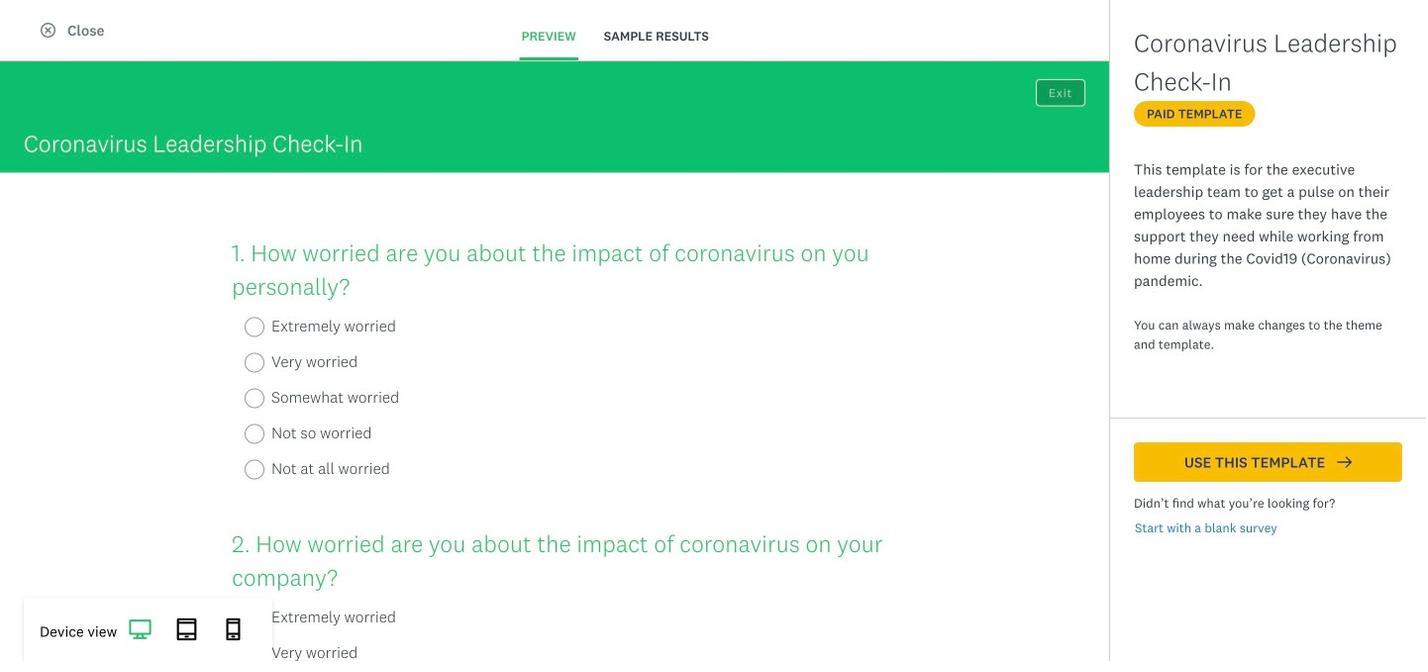 Task type: vqa. For each thing, say whether or not it's contained in the screenshot.
Products Icon to the right
no



Task type: locate. For each thing, give the bounding box(es) containing it.
products icon image
[[1124, 12, 1147, 36], [1124, 12, 1147, 36]]

tab list
[[496, 14, 735, 60]]

week 1 onboarding check-in survey image
[[1116, 277, 1179, 340]]

1 horizontal spatial lock image
[[1242, 240, 1257, 255]]

coronavirus b2b customer pulse survey image
[[759, 536, 997, 662]]

brand logo image
[[24, 8, 55, 40], [24, 12, 55, 36]]

lock image
[[703, 240, 717, 255], [1242, 240, 1257, 255]]

0 horizontal spatial lock image
[[703, 240, 717, 255]]

patient intake form image
[[1030, 536, 1265, 662]]

2 lock image from the left
[[1242, 240, 1257, 255]]

1 svg image from the left
[[129, 619, 152, 641]]

0 horizontal spatial svg image
[[129, 619, 152, 641]]

Search templates field
[[1159, 80, 1394, 118]]

notification center icon image
[[1179, 12, 1203, 36]]

2 horizontal spatial svg image
[[222, 619, 245, 641]]

help icon image
[[1235, 12, 1258, 36]]

xcircle image
[[41, 23, 55, 38]]

arrowright image
[[1338, 455, 1353, 470]]

1 brand logo image from the top
[[24, 8, 55, 40]]

search image
[[1145, 93, 1159, 108]]

grid image
[[1202, 187, 1217, 202]]

svg image
[[129, 619, 152, 641], [176, 619, 198, 641], [222, 619, 245, 641]]

1 horizontal spatial svg image
[[176, 619, 198, 641]]



Task type: describe. For each thing, give the bounding box(es) containing it.
textboxmultiple image
[[1251, 187, 1265, 202]]

1 lock image from the left
[[703, 240, 717, 255]]

3 svg image from the left
[[222, 619, 245, 641]]

2 svg image from the left
[[176, 619, 198, 641]]

2 brand logo image from the top
[[24, 12, 55, 36]]

coronavirus leadership check-in image
[[491, 231, 726, 386]]



